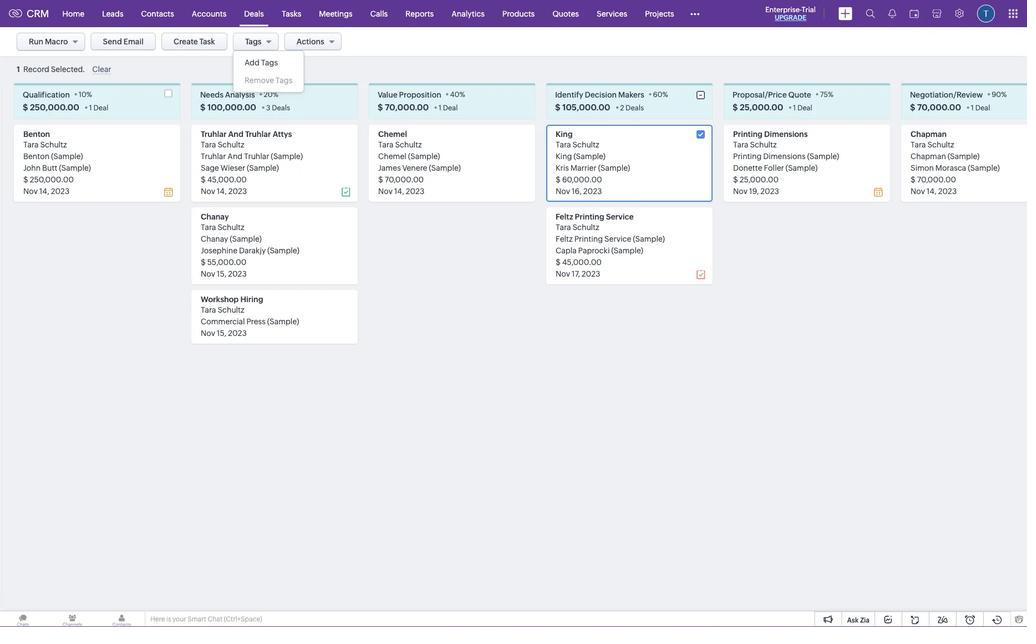 Task type: vqa. For each thing, say whether or not it's contained in the screenshot.
55,000.00
yes



Task type: describe. For each thing, give the bounding box(es) containing it.
chanay tara schultz chanay (sample) josephine darakjy (sample) $ 55,000.00 nov 15, 2023
[[201, 212, 300, 278]]

nov inside truhlar and truhlar attys tara schultz truhlar and truhlar (sample) sage wieser (sample) $ 45,000.00 nov 14, 2023
[[201, 187, 215, 195]]

tara inside printing dimensions tara schultz printing dimensions (sample) donette foller (sample) $ 25,000.00 nov 19, 2023
[[734, 140, 749, 149]]

2023 inside chemel tara schultz chemel (sample) james venere (sample) $ 70,000.00 nov 14, 2023
[[406, 187, 425, 195]]

70,000.00 down value proposition
[[385, 102, 429, 112]]

commercial
[[201, 317, 245, 326]]

create for create task
[[174, 37, 198, 46]]

remove tags
[[245, 76, 293, 85]]

2023 inside king tara schultz king (sample) kris marrier (sample) $ 60,000.00 nov 16, 2023
[[584, 187, 602, 195]]

14, inside truhlar and truhlar attys tara schultz truhlar and truhlar (sample) sage wieser (sample) $ 45,000.00 nov 14, 2023
[[217, 187, 227, 195]]

schultz inside chapman tara schultz chapman (sample) simon morasca (sample) $ 70,000.00 nov 14, 2023
[[928, 140, 955, 149]]

1 chemel from the top
[[378, 129, 407, 138]]

(sample) right darakjy
[[268, 246, 300, 255]]

15, inside workshop hiring tara schultz commercial press (sample) nov 15, 2023
[[217, 329, 227, 338]]

3 deals
[[266, 103, 290, 112]]

hiring
[[241, 295, 263, 304]]

john butt (sample) link
[[23, 163, 91, 172]]

tara inside truhlar and truhlar attys tara schultz truhlar and truhlar (sample) sage wieser (sample) $ 45,000.00 nov 14, 2023
[[201, 140, 216, 149]]

donette
[[734, 163, 763, 172]]

send
[[103, 37, 122, 46]]

josephine darakjy (sample) link
[[201, 246, 300, 255]]

1 for value proposition
[[439, 103, 442, 112]]

deal for proposal/price quote
[[798, 103, 813, 112]]

create task button
[[161, 33, 227, 50]]

14, for chemel tara schultz chemel (sample) james venere (sample) $ 70,000.00 nov 14, 2023
[[394, 187, 404, 195]]

2023 inside benton tara schultz benton (sample) john butt (sample) $ 250,000.00 nov 14, 2023
[[51, 187, 70, 195]]

truhlar up sage
[[201, 152, 226, 161]]

create menu image
[[839, 7, 853, 20]]

add
[[245, 58, 260, 67]]

(sample) down truhlar and truhlar (sample) link
[[247, 163, 279, 172]]

tara inside king tara schultz king (sample) kris marrier (sample) $ 60,000.00 nov 16, 2023
[[556, 140, 571, 149]]

chemel (sample) link
[[378, 152, 440, 161]]

needs
[[200, 90, 224, 99]]

ask zia
[[848, 617, 870, 624]]

tara inside workshop hiring tara schultz commercial press (sample) nov 15, 2023
[[201, 305, 216, 314]]

25,000.00 inside printing dimensions tara schultz printing dimensions (sample) donette foller (sample) $ 25,000.00 nov 19, 2023
[[740, 175, 779, 184]]

$ inside king tara schultz king (sample) kris marrier (sample) $ 60,000.00 nov 16, 2023
[[556, 175, 561, 184]]

2023 inside workshop hiring tara schultz commercial press (sample) nov 15, 2023
[[228, 329, 247, 338]]

60
[[653, 90, 663, 98]]

run macro
[[29, 37, 68, 46]]

15, inside chanay tara schultz chanay (sample) josephine darakjy (sample) $ 55,000.00 nov 15, 2023
[[217, 269, 227, 278]]

70,000.00 inside chemel tara schultz chemel (sample) james venere (sample) $ 70,000.00 nov 14, 2023
[[385, 175, 424, 184]]

feltz printing service (sample) link
[[556, 234, 665, 243]]

deal down clear
[[94, 103, 108, 112]]

$ 250,000.00
[[23, 102, 79, 112]]

ask
[[848, 617, 859, 624]]

(sample) up donette foller (sample) link at the top of the page
[[808, 152, 840, 161]]

1 vertical spatial dimensions
[[764, 152, 806, 161]]

chapman link
[[911, 129, 947, 138]]

proposition
[[399, 90, 442, 99]]

leads
[[102, 9, 124, 18]]

task
[[199, 37, 215, 46]]

kris
[[556, 163, 569, 172]]

create for create deal
[[870, 37, 895, 46]]

zia
[[861, 617, 870, 624]]

workshop
[[201, 295, 239, 304]]

channels image
[[49, 612, 95, 628]]

0 horizontal spatial deals
[[244, 9, 264, 18]]

qualification
[[23, 90, 70, 99]]

$ up "chapman" link
[[911, 102, 916, 112]]

analytics
[[452, 9, 485, 18]]

(sample) up capla paprocki (sample) link
[[633, 234, 665, 243]]

60 %
[[653, 90, 669, 98]]

services link
[[588, 0, 637, 27]]

chanay link
[[201, 212, 229, 221]]

printing dimensions (sample) link
[[734, 152, 840, 161]]

(sample) right venere
[[429, 163, 461, 172]]

(sample) up simon morasca (sample) link
[[948, 152, 980, 161]]

printing up "paprocki"
[[575, 234, 603, 243]]

nov inside chemel tara schultz chemel (sample) james venere (sample) $ 70,000.00 nov 14, 2023
[[378, 187, 393, 195]]

$ down identify at the right top
[[555, 102, 561, 112]]

schultz inside workshop hiring tara schultz commercial press (sample) nov 15, 2023
[[218, 305, 245, 314]]

commercial press (sample) link
[[201, 317, 299, 326]]

2023 inside chapman tara schultz chapman (sample) simon morasca (sample) $ 70,000.00 nov 14, 2023
[[939, 187, 957, 195]]

17,
[[572, 269, 580, 278]]

(sample) right morasca
[[968, 163, 1000, 172]]

run
[[29, 37, 43, 46]]

benton (sample) link
[[23, 152, 83, 161]]

foller
[[764, 163, 784, 172]]

10
[[79, 90, 86, 98]]

kris marrier (sample) link
[[556, 163, 630, 172]]

products link
[[494, 0, 544, 27]]

run macro button
[[17, 33, 85, 50]]

1 for proposal/price quote
[[794, 103, 796, 112]]

$ inside chemel tara schultz chemel (sample) james venere (sample) $ 70,000.00 nov 14, 2023
[[378, 175, 383, 184]]

nov inside benton tara schultz benton (sample) john butt (sample) $ 250,000.00 nov 14, 2023
[[23, 187, 38, 195]]

search element
[[860, 0, 882, 27]]

$ inside feltz printing service tara schultz feltz printing service (sample) capla paprocki (sample) $ 45,000.00 nov 17, 2023
[[556, 258, 561, 267]]

truhlar and truhlar (sample) link
[[201, 152, 303, 161]]

wieser
[[221, 163, 245, 172]]

press
[[247, 317, 266, 326]]

feltz printing service link
[[556, 212, 634, 221]]

nov inside workshop hiring tara schultz commercial press (sample) nov 15, 2023
[[201, 329, 215, 338]]

king tara schultz king (sample) kris marrier (sample) $ 60,000.00 nov 16, 2023
[[556, 129, 630, 195]]

0 vertical spatial service
[[606, 212, 634, 221]]

nov inside king tara schultz king (sample) kris marrier (sample) $ 60,000.00 nov 16, 2023
[[556, 187, 570, 195]]

(sample) down the printing dimensions (sample) link
[[786, 163, 818, 172]]

quotes link
[[544, 0, 588, 27]]

send email
[[103, 37, 144, 46]]

calls
[[371, 9, 388, 18]]

accounts link
[[183, 0, 235, 27]]

(sample) down benton (sample) link
[[59, 163, 91, 172]]

$ down proposal/price
[[733, 102, 738, 112]]

nov inside printing dimensions tara schultz printing dimensions (sample) donette foller (sample) $ 25,000.00 nov 19, 2023
[[734, 187, 748, 195]]

donette foller (sample) link
[[734, 163, 818, 172]]

reports link
[[397, 0, 443, 27]]

venere
[[403, 163, 427, 172]]

40
[[450, 90, 460, 98]]

printing up donette
[[734, 152, 762, 161]]

2
[[620, 103, 625, 112]]

truhlar up sage wieser (sample) link
[[244, 152, 269, 161]]

chat
[[208, 616, 223, 623]]

1 1 deal from the left
[[89, 103, 108, 112]]

printing down $ 25,000.00
[[734, 129, 763, 138]]

home
[[62, 9, 84, 18]]

% for proposal/price quote
[[828, 90, 834, 98]]

signals element
[[882, 0, 903, 27]]

decision
[[585, 90, 617, 99]]

tara inside chapman tara schultz chapman (sample) simon morasca (sample) $ 70,000.00 nov 14, 2023
[[911, 140, 926, 149]]

enterprise-
[[766, 5, 802, 14]]

negotiation/review
[[911, 90, 984, 99]]

add tags
[[245, 58, 278, 67]]

3
[[266, 103, 271, 112]]

tara inside chanay tara schultz chanay (sample) josephine darakjy (sample) $ 55,000.00 nov 15, 2023
[[201, 223, 216, 232]]

1 chanay from the top
[[201, 212, 229, 221]]

(sample) right marrier in the right of the page
[[598, 163, 630, 172]]

(ctrl+space)
[[224, 616, 262, 623]]

2023 inside printing dimensions tara schultz printing dimensions (sample) donette foller (sample) $ 25,000.00 nov 19, 2023
[[761, 187, 780, 195]]

2023 inside truhlar and truhlar attys tara schultz truhlar and truhlar (sample) sage wieser (sample) $ 45,000.00 nov 14, 2023
[[228, 187, 247, 195]]

king (sample) link
[[556, 152, 606, 161]]

nov inside chapman tara schultz chapman (sample) simon morasca (sample) $ 70,000.00 nov 14, 2023
[[911, 187, 926, 195]]

2 actions from the left
[[965, 37, 993, 46]]

2023 inside feltz printing service tara schultz feltz printing service (sample) capla paprocki (sample) $ 45,000.00 nov 17, 2023
[[582, 269, 601, 278]]

schultz inside chanay tara schultz chanay (sample) josephine darakjy (sample) $ 55,000.00 nov 15, 2023
[[218, 223, 245, 232]]

tara inside benton tara schultz benton (sample) john butt (sample) $ 250,000.00 nov 14, 2023
[[23, 140, 39, 149]]

butt
[[42, 163, 57, 172]]

tasks
[[282, 9, 301, 18]]

truhlar down $ 100,000.00
[[201, 129, 227, 138]]

printing dimensions tara schultz printing dimensions (sample) donette foller (sample) $ 25,000.00 nov 19, 2023
[[734, 129, 840, 195]]

16,
[[572, 187, 582, 195]]

schultz inside benton tara schultz benton (sample) john butt (sample) $ 250,000.00 nov 14, 2023
[[40, 140, 67, 149]]

deal inside button
[[896, 37, 913, 46]]

capla paprocki (sample) link
[[556, 246, 644, 255]]

calendar image
[[910, 9, 919, 18]]

$ down qualification
[[23, 102, 28, 112]]

meetings
[[319, 9, 353, 18]]

(sample) up john butt (sample) link
[[51, 152, 83, 161]]

analysis
[[225, 90, 255, 99]]

truhlar and truhlar attys tara schultz truhlar and truhlar (sample) sage wieser (sample) $ 45,000.00 nov 14, 2023
[[201, 129, 303, 195]]

schultz inside printing dimensions tara schultz printing dimensions (sample) donette foller (sample) $ 25,000.00 nov 19, 2023
[[750, 140, 777, 149]]

$ 70,000.00 for chemel
[[378, 102, 429, 112]]

stageview
[[17, 67, 61, 76]]

james venere (sample) link
[[378, 163, 461, 172]]

20
[[264, 90, 273, 98]]



Task type: locate. For each thing, give the bounding box(es) containing it.
2 deals
[[620, 103, 644, 112]]

2 chapman from the top
[[911, 152, 947, 161]]

3 % from the left
[[460, 90, 465, 98]]

king up king (sample) link
[[556, 129, 573, 138]]

0 horizontal spatial $ 70,000.00
[[378, 102, 429, 112]]

1 15, from the top
[[217, 269, 227, 278]]

tara inside feltz printing service tara schultz feltz printing service (sample) capla paprocki (sample) $ 45,000.00 nov 17, 2023
[[556, 223, 571, 232]]

chanay up the josephine
[[201, 234, 228, 243]]

1 king from the top
[[556, 129, 573, 138]]

2 $ 70,000.00 from the left
[[911, 102, 962, 112]]

tags up 20 % on the top
[[276, 76, 293, 85]]

2023 down sage wieser (sample) link
[[228, 187, 247, 195]]

schultz inside truhlar and truhlar attys tara schultz truhlar and truhlar (sample) sage wieser (sample) $ 45,000.00 nov 14, 2023
[[218, 140, 245, 149]]

chapman tara schultz chapman (sample) simon morasca (sample) $ 70,000.00 nov 14, 2023
[[911, 129, 1000, 195]]

contacts link
[[132, 0, 183, 27]]

chemel tara schultz chemel (sample) james venere (sample) $ 70,000.00 nov 14, 2023
[[378, 129, 461, 195]]

45,000.00 inside feltz printing service tara schultz feltz printing service (sample) capla paprocki (sample) $ 45,000.00 nov 17, 2023
[[562, 258, 602, 267]]

printing down 16,
[[575, 212, 605, 221]]

your
[[173, 616, 186, 623]]

value proposition
[[378, 90, 442, 99]]

0 vertical spatial 250,000.00
[[30, 102, 79, 112]]

1 vertical spatial chemel
[[378, 152, 407, 161]]

2023 down 60,000.00
[[584, 187, 602, 195]]

15,
[[217, 269, 227, 278], [217, 329, 227, 338]]

tara down king link
[[556, 140, 571, 149]]

schultz down feltz printing service link
[[573, 223, 600, 232]]

dimensions
[[765, 129, 808, 138], [764, 152, 806, 161]]

2 15, from the top
[[217, 329, 227, 338]]

1 vertical spatial feltz
[[556, 234, 573, 243]]

nov left 17,
[[556, 269, 570, 278]]

schultz inside feltz printing service tara schultz feltz printing service (sample) capla paprocki (sample) $ 45,000.00 nov 17, 2023
[[573, 223, 600, 232]]

chanay up chanay (sample) link
[[201, 212, 229, 221]]

deal down quote
[[798, 103, 813, 112]]

Other Modules field
[[683, 5, 707, 22]]

6 % from the left
[[1002, 90, 1007, 98]]

2023 inside chanay tara schultz chanay (sample) josephine darakjy (sample) $ 55,000.00 nov 15, 2023
[[228, 269, 247, 278]]

14, inside chapman tara schultz chapman (sample) simon morasca (sample) $ 70,000.00 nov 14, 2023
[[927, 187, 937, 195]]

create inside create task 'button'
[[174, 37, 198, 46]]

is
[[166, 616, 171, 623]]

marrier
[[571, 163, 597, 172]]

workshop hiring link
[[201, 295, 263, 304]]

identify decision makers
[[555, 90, 645, 99]]

2 1 deal from the left
[[439, 103, 458, 112]]

(sample) inside workshop hiring tara schultz commercial press (sample) nov 15, 2023
[[267, 317, 299, 326]]

1 % from the left
[[86, 90, 92, 98]]

0 vertical spatial feltz
[[556, 212, 574, 221]]

2023 right 17,
[[582, 269, 601, 278]]

chapman up chapman (sample) link
[[911, 129, 947, 138]]

chats image
[[0, 612, 46, 628]]

2 25,000.00 from the top
[[740, 175, 779, 184]]

250,000.00 down the "butt"
[[30, 175, 74, 184]]

2 create from the left
[[870, 37, 895, 46]]

$ down simon
[[911, 175, 916, 184]]

(sample) down the feltz printing service (sample) link
[[612, 246, 644, 255]]

(sample) up "kris marrier (sample)" link
[[574, 152, 606, 161]]

printing dimensions link
[[734, 129, 808, 138]]

2023 down 55,000.00
[[228, 269, 247, 278]]

tara down "chapman" link
[[911, 140, 926, 149]]

% for identify decision makers
[[663, 90, 669, 98]]

nov left 16,
[[556, 187, 570, 195]]

1 deal
[[89, 103, 108, 112], [439, 103, 458, 112], [794, 103, 813, 112], [972, 103, 991, 112]]

profile element
[[971, 0, 1002, 27]]

1 horizontal spatial 45,000.00
[[562, 258, 602, 267]]

truhlar and truhlar attys link
[[201, 129, 292, 138]]

printing
[[734, 129, 763, 138], [734, 152, 762, 161], [575, 212, 605, 221], [575, 234, 603, 243]]

crm
[[27, 8, 49, 19]]

14, inside chemel tara schultz chemel (sample) james venere (sample) $ 70,000.00 nov 14, 2023
[[394, 187, 404, 195]]

nov inside feltz printing service tara schultz feltz printing service (sample) capla paprocki (sample) $ 45,000.00 nov 17, 2023
[[556, 269, 570, 278]]

$ inside truhlar and truhlar attys tara schultz truhlar and truhlar (sample) sage wieser (sample) $ 45,000.00 nov 14, 2023
[[201, 175, 206, 184]]

1 deal for value proposition
[[439, 103, 458, 112]]

2 vertical spatial tags
[[276, 76, 293, 85]]

trial
[[802, 5, 816, 14]]

19,
[[750, 187, 759, 195]]

% for negotiation/review
[[1002, 90, 1007, 98]]

2 250,000.00 from the top
[[30, 175, 74, 184]]

deal
[[896, 37, 913, 46], [94, 103, 108, 112], [443, 103, 458, 112], [798, 103, 813, 112], [976, 103, 991, 112]]

2 benton from the top
[[23, 152, 49, 161]]

0 vertical spatial 45,000.00
[[207, 175, 247, 184]]

0 vertical spatial chapman
[[911, 129, 947, 138]]

contacts
[[141, 9, 174, 18]]

$ inside printing dimensions tara schultz printing dimensions (sample) donette foller (sample) $ 25,000.00 nov 19, 2023
[[734, 175, 738, 184]]

1 vertical spatial service
[[605, 234, 632, 243]]

75 %
[[820, 90, 834, 98]]

home link
[[54, 0, 93, 27]]

schultz down truhlar and truhlar attys link
[[218, 140, 245, 149]]

feltz
[[556, 212, 574, 221], [556, 234, 573, 243]]

1 chapman from the top
[[911, 129, 947, 138]]

1 vertical spatial and
[[228, 152, 243, 161]]

benton up the john
[[23, 152, 49, 161]]

deal for value proposition
[[443, 103, 458, 112]]

$ down kris at the right top
[[556, 175, 561, 184]]

$ down james in the left of the page
[[378, 175, 383, 184]]

0 vertical spatial 25,000.00
[[740, 102, 784, 112]]

0 vertical spatial 15,
[[217, 269, 227, 278]]

schultz up king (sample) link
[[573, 140, 600, 149]]

60,000.00
[[562, 175, 602, 184]]

2 chemel from the top
[[378, 152, 407, 161]]

2023 down john butt (sample) link
[[51, 187, 70, 195]]

deal for negotiation/review
[[976, 103, 991, 112]]

70,000.00 inside chapman tara schultz chapman (sample) simon morasca (sample) $ 70,000.00 nov 14, 2023
[[918, 175, 957, 184]]

create inside create deal button
[[870, 37, 895, 46]]

chemel link
[[378, 129, 407, 138]]

projects link
[[637, 0, 683, 27]]

0 vertical spatial chanay
[[201, 212, 229, 221]]

upgrade
[[775, 14, 807, 21]]

tags for remove
[[276, 76, 293, 85]]

14, for benton tara schultz benton (sample) john butt (sample) $ 250,000.00 nov 14, 2023
[[39, 187, 49, 195]]

tara down chanay link
[[201, 223, 216, 232]]

tara down chemel link
[[378, 140, 394, 149]]

chanay
[[201, 212, 229, 221], [201, 234, 228, 243]]

2 % from the left
[[273, 90, 279, 98]]

0 horizontal spatial actions
[[297, 37, 325, 46]]

sage wieser (sample) link
[[201, 163, 279, 172]]

tags up add
[[245, 37, 262, 46]]

reports
[[406, 9, 434, 18]]

4 1 deal from the left
[[972, 103, 991, 112]]

schultz inside king tara schultz king (sample) kris marrier (sample) $ 60,000.00 nov 16, 2023
[[573, 140, 600, 149]]

(sample) up james venere (sample) link
[[408, 152, 440, 161]]

4 % from the left
[[663, 90, 669, 98]]

deals for $ 105,000.00
[[626, 103, 644, 112]]

here
[[150, 616, 165, 623]]

clear
[[92, 65, 111, 74]]

1 vertical spatial tags
[[261, 58, 278, 67]]

capla
[[556, 246, 577, 255]]

and down 100,000.00
[[228, 129, 244, 138]]

attys
[[273, 129, 292, 138]]

% for needs analysis
[[273, 90, 279, 98]]

schultz up chanay (sample) link
[[218, 223, 245, 232]]

$ down the john
[[23, 175, 28, 184]]

0 vertical spatial tags
[[245, 37, 262, 46]]

tara up capla
[[556, 223, 571, 232]]

here is your smart chat (ctrl+space)
[[150, 616, 262, 623]]

1 down negotiation/review
[[972, 103, 974, 112]]

90
[[992, 90, 1002, 98]]

schultz up benton (sample) link
[[40, 140, 67, 149]]

proposal/price
[[733, 90, 787, 99]]

darakjy
[[239, 246, 266, 255]]

2 14, from the left
[[217, 187, 227, 195]]

1 left record
[[17, 65, 20, 74]]

1 feltz from the top
[[556, 212, 574, 221]]

truhlar up truhlar and truhlar (sample) link
[[245, 129, 271, 138]]

deals link
[[235, 0, 273, 27]]

$
[[23, 102, 28, 112], [200, 102, 206, 112], [378, 102, 383, 112], [555, 102, 561, 112], [733, 102, 738, 112], [911, 102, 916, 112], [23, 175, 28, 184], [201, 175, 206, 184], [378, 175, 383, 184], [556, 175, 561, 184], [734, 175, 738, 184], [911, 175, 916, 184], [201, 258, 206, 267], [556, 258, 561, 267]]

selected.
[[51, 65, 85, 74]]

1 vertical spatial chanay
[[201, 234, 228, 243]]

70,000.00 down morasca
[[918, 175, 957, 184]]

1 vertical spatial 25,000.00
[[740, 175, 779, 184]]

1 $ 70,000.00 from the left
[[378, 102, 429, 112]]

1 25,000.00 from the top
[[740, 102, 784, 112]]

1 horizontal spatial actions
[[965, 37, 993, 46]]

25,000.00 up '19,'
[[740, 175, 779, 184]]

1 down proposition at the top left
[[439, 103, 442, 112]]

$ 70,000.00 down negotiation/review
[[911, 102, 962, 112]]

dimensions up the printing dimensions (sample) link
[[765, 129, 808, 138]]

2 horizontal spatial deals
[[626, 103, 644, 112]]

(sample) up the josephine darakjy (sample) link in the top left of the page
[[230, 234, 262, 243]]

2023 right '19,'
[[761, 187, 780, 195]]

(sample) down attys at the left top
[[271, 152, 303, 161]]

actions down 'profile' element
[[965, 37, 993, 46]]

3 14, from the left
[[394, 187, 404, 195]]

2 feltz from the top
[[556, 234, 573, 243]]

chapman up simon
[[911, 152, 947, 161]]

tags for add
[[261, 58, 278, 67]]

macro
[[45, 37, 68, 46]]

sage
[[201, 163, 219, 172]]

70,000.00 down negotiation/review
[[918, 102, 962, 112]]

crm link
[[9, 8, 49, 19]]

$ down donette
[[734, 175, 738, 184]]

90 %
[[992, 90, 1007, 98]]

nov down the john
[[23, 187, 38, 195]]

14, down the "butt"
[[39, 187, 49, 195]]

deals
[[244, 9, 264, 18], [272, 103, 290, 112], [626, 103, 644, 112]]

0 vertical spatial and
[[228, 129, 244, 138]]

1 250,000.00 from the top
[[30, 102, 79, 112]]

1 deal for negotiation/review
[[972, 103, 991, 112]]

45,000.00 up 17,
[[562, 258, 602, 267]]

$ 70,000.00 for chapman
[[911, 102, 962, 112]]

1 deal down 40
[[439, 103, 458, 112]]

create left "task"
[[174, 37, 198, 46]]

benton up benton (sample) link
[[23, 129, 50, 138]]

1 for negotiation/review
[[972, 103, 974, 112]]

create down signals image
[[870, 37, 895, 46]]

5 % from the left
[[828, 90, 834, 98]]

0 horizontal spatial 45,000.00
[[207, 175, 247, 184]]

deals for $ 100,000.00
[[272, 103, 290, 112]]

chemel up the chemel (sample) link
[[378, 129, 407, 138]]

14,
[[39, 187, 49, 195], [217, 187, 227, 195], [394, 187, 404, 195], [927, 187, 937, 195]]

1 deal for proposal/price quote
[[794, 103, 813, 112]]

james
[[378, 163, 401, 172]]

paprocki
[[579, 246, 610, 255]]

1 vertical spatial 15,
[[217, 329, 227, 338]]

1 deal down '10 %' at top left
[[89, 103, 108, 112]]

chapman (sample) link
[[911, 152, 980, 161]]

products
[[503, 9, 535, 18]]

service up the feltz printing service (sample) link
[[606, 212, 634, 221]]

1 horizontal spatial deals
[[272, 103, 290, 112]]

0 vertical spatial chemel
[[378, 129, 407, 138]]

2023
[[51, 187, 70, 195], [228, 187, 247, 195], [406, 187, 425, 195], [584, 187, 602, 195], [761, 187, 780, 195], [939, 187, 957, 195], [228, 269, 247, 278], [582, 269, 601, 278], [228, 329, 247, 338]]

14, down 'wieser'
[[217, 187, 227, 195]]

deal down calendar image
[[896, 37, 913, 46]]

create
[[174, 37, 198, 46], [870, 37, 895, 46]]

1 horizontal spatial $ 70,000.00
[[911, 102, 962, 112]]

4 14, from the left
[[927, 187, 937, 195]]

$ inside chanay tara schultz chanay (sample) josephine darakjy (sample) $ 55,000.00 nov 15, 2023
[[201, 258, 206, 267]]

15, down 55,000.00
[[217, 269, 227, 278]]

$ inside chapman tara schultz chapman (sample) simon morasca (sample) $ 70,000.00 nov 14, 2023
[[911, 175, 916, 184]]

3 1 deal from the left
[[794, 103, 813, 112]]

25,000.00 down proposal/price
[[740, 102, 784, 112]]

chemel
[[378, 129, 407, 138], [378, 152, 407, 161]]

chapman
[[911, 129, 947, 138], [911, 152, 947, 161]]

josephine
[[201, 246, 238, 255]]

tara up sage
[[201, 140, 216, 149]]

70,000.00
[[385, 102, 429, 112], [918, 102, 962, 112], [385, 175, 424, 184], [918, 175, 957, 184]]

1 vertical spatial 250,000.00
[[30, 175, 74, 184]]

$ down needs
[[200, 102, 206, 112]]

chanay (sample) link
[[201, 234, 262, 243]]

1 down '10 %' at top left
[[89, 103, 92, 112]]

14, down james in the left of the page
[[394, 187, 404, 195]]

projects
[[645, 9, 675, 18]]

75
[[820, 90, 828, 98]]

create menu element
[[832, 0, 860, 27]]

14, down simon
[[927, 187, 937, 195]]

$ inside benton tara schultz benton (sample) john butt (sample) $ 250,000.00 nov 14, 2023
[[23, 175, 28, 184]]

tara
[[23, 140, 39, 149], [201, 140, 216, 149], [378, 140, 394, 149], [556, 140, 571, 149], [734, 140, 749, 149], [911, 140, 926, 149], [201, 223, 216, 232], [556, 223, 571, 232], [201, 305, 216, 314]]

250,000.00 inside benton tara schultz benton (sample) john butt (sample) $ 250,000.00 nov 14, 2023
[[30, 175, 74, 184]]

value
[[378, 90, 398, 99]]

2023 down the commercial press (sample) link
[[228, 329, 247, 338]]

signals image
[[889, 9, 897, 18]]

2023 down morasca
[[939, 187, 957, 195]]

1 horizontal spatial create
[[870, 37, 895, 46]]

1 vertical spatial benton
[[23, 152, 49, 161]]

nov down simon
[[911, 187, 926, 195]]

send email button
[[91, 33, 156, 50]]

45,000.00 down 'wieser'
[[207, 175, 247, 184]]

0 vertical spatial benton
[[23, 129, 50, 138]]

identify
[[555, 90, 584, 99]]

schultz up chapman (sample) link
[[928, 140, 955, 149]]

0 horizontal spatial create
[[174, 37, 198, 46]]

0 vertical spatial dimensions
[[765, 129, 808, 138]]

2 chanay from the top
[[201, 234, 228, 243]]

search image
[[866, 9, 876, 18]]

14, for chapman tara schultz chapman (sample) simon morasca (sample) $ 70,000.00 nov 14, 2023
[[927, 187, 937, 195]]

2023 down venere
[[406, 187, 425, 195]]

1 actions from the left
[[297, 37, 325, 46]]

profile image
[[978, 5, 995, 22]]

1 14, from the left
[[39, 187, 49, 195]]

$ down the josephine
[[201, 258, 206, 267]]

quotes
[[553, 9, 579, 18]]

nov inside chanay tara schultz chanay (sample) josephine darakjy (sample) $ 55,000.00 nov 15, 2023
[[201, 269, 215, 278]]

tara down workshop
[[201, 305, 216, 314]]

simon morasca (sample) link
[[911, 163, 1000, 172]]

schultz down printing dimensions link
[[750, 140, 777, 149]]

%
[[86, 90, 92, 98], [273, 90, 279, 98], [460, 90, 465, 98], [663, 90, 669, 98], [828, 90, 834, 98], [1002, 90, 1007, 98]]

$ 100,000.00
[[200, 102, 256, 112]]

0 vertical spatial king
[[556, 129, 573, 138]]

1 down quote
[[794, 103, 796, 112]]

1 vertical spatial 45,000.00
[[562, 258, 602, 267]]

45,000.00 inside truhlar and truhlar attys tara schultz truhlar and truhlar (sample) sage wieser (sample) $ 45,000.00 nov 14, 2023
[[207, 175, 247, 184]]

contacts image
[[99, 612, 145, 628]]

and up 'wieser'
[[228, 152, 243, 161]]

nov down commercial
[[201, 329, 215, 338]]

service
[[606, 212, 634, 221], [605, 234, 632, 243]]

feltz printing service tara schultz feltz printing service (sample) capla paprocki (sample) $ 45,000.00 nov 17, 2023
[[556, 212, 665, 278]]

1 vertical spatial chapman
[[911, 152, 947, 161]]

deal down negotiation/review
[[976, 103, 991, 112]]

benton tara schultz benton (sample) john butt (sample) $ 250,000.00 nov 14, 2023
[[23, 129, 91, 195]]

1 benton from the top
[[23, 129, 50, 138]]

% for value proposition
[[460, 90, 465, 98]]

% for qualification
[[86, 90, 92, 98]]

14, inside benton tara schultz benton (sample) john butt (sample) $ 250,000.00 nov 14, 2023
[[39, 187, 49, 195]]

1 create from the left
[[174, 37, 198, 46]]

schultz
[[40, 140, 67, 149], [218, 140, 245, 149], [395, 140, 422, 149], [573, 140, 600, 149], [750, 140, 777, 149], [928, 140, 955, 149], [218, 223, 245, 232], [573, 223, 600, 232], [218, 305, 245, 314]]

2 king from the top
[[556, 152, 572, 161]]

1 vertical spatial king
[[556, 152, 572, 161]]

40 %
[[450, 90, 465, 98]]

record
[[23, 65, 49, 74]]

nov
[[23, 187, 38, 195], [201, 187, 215, 195], [378, 187, 393, 195], [556, 187, 570, 195], [734, 187, 748, 195], [911, 187, 926, 195], [201, 269, 215, 278], [556, 269, 570, 278], [201, 329, 215, 338]]

tara inside chemel tara schultz chemel (sample) james venere (sample) $ 70,000.00 nov 14, 2023
[[378, 140, 394, 149]]

$ down value
[[378, 102, 383, 112]]

schultz inside chemel tara schultz chemel (sample) james venere (sample) $ 70,000.00 nov 14, 2023
[[395, 140, 422, 149]]

enterprise-trial upgrade
[[766, 5, 816, 21]]

15, down commercial
[[217, 329, 227, 338]]

tara down benton "link"
[[23, 140, 39, 149]]



